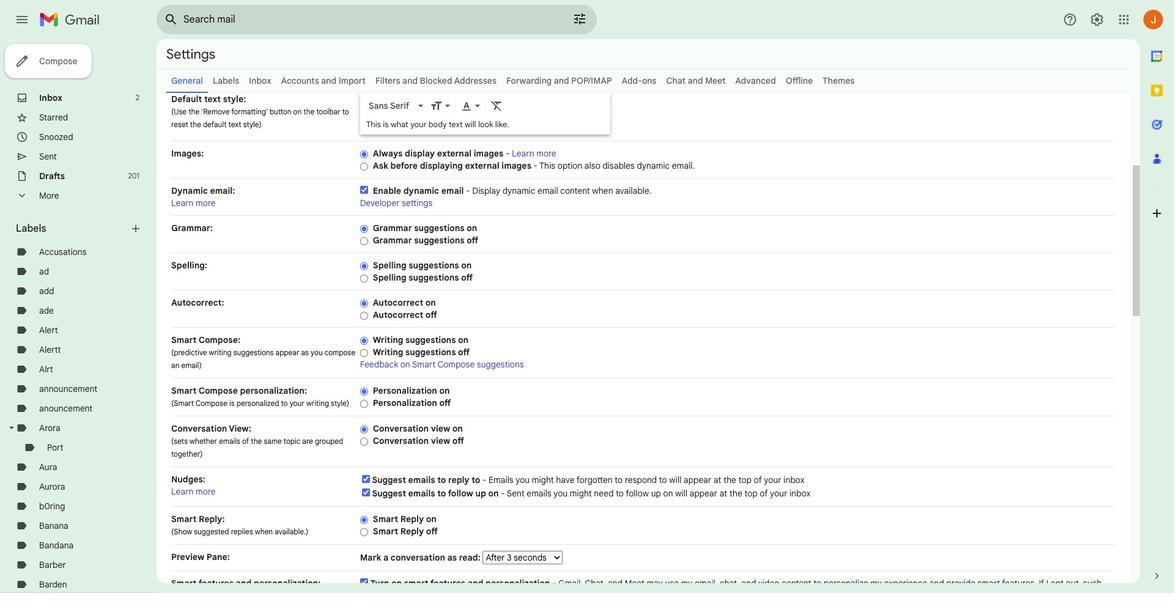 Task type: describe. For each thing, give the bounding box(es) containing it.
settings
[[166, 46, 215, 62]]

Ask before displaying external images radio
[[360, 162, 368, 171]]

- left the option
[[534, 160, 538, 171]]

toolbar
[[316, 107, 340, 116]]

suggestions for writing suggestions off
[[405, 347, 456, 358]]

reset
[[171, 120, 188, 129]]

banana
[[39, 520, 68, 531]]

gmail image
[[39, 7, 106, 32]]

2 horizontal spatial features
[[430, 578, 465, 589]]

writing inside smart compose personalization: (smart compose is personalized to your writing style)
[[306, 399, 329, 408]]

content inside 'enable dynamic email - display dynamic email content when available. developer settings'
[[560, 185, 590, 196]]

compose down the writing suggestions off
[[438, 359, 475, 370]]

ad link
[[39, 266, 49, 277]]

0 horizontal spatial features
[[199, 578, 234, 589]]

autocorrect for autocorrect off
[[373, 309, 423, 320]]

grammar for grammar suggestions on
[[373, 223, 412, 234]]

mark a conversation as read:
[[360, 552, 483, 563]]

to inside smart compose personalization: (smart compose is personalized to your writing style)
[[281, 399, 288, 408]]

nudges: learn more
[[171, 474, 216, 497]]

grammar suggestions off
[[373, 235, 478, 246]]

b0ring link
[[39, 501, 65, 512]]

announcement
[[39, 383, 97, 394]]

autocorrect for autocorrect on
[[373, 297, 423, 308]]

off up writing suggestions on
[[426, 309, 437, 320]]

experience
[[884, 578, 927, 589]]

off for grammar suggestions on
[[467, 235, 478, 246]]

suggestions for grammar suggestions on
[[414, 223, 465, 234]]

- up ask before displaying external images - this option also disables dynamic email.
[[506, 148, 510, 159]]

have
[[556, 475, 575, 486]]

enable
[[373, 185, 401, 196]]

compose down email)
[[199, 385, 238, 396]]

chat and meet link
[[666, 75, 726, 86]]

Search mail text field
[[183, 13, 538, 26]]

b0ring
[[39, 501, 65, 512]]

learn inside dynamic email: learn more
[[171, 198, 194, 209]]

filters and blocked addresses link
[[375, 75, 497, 86]]

need
[[594, 488, 614, 499]]

option
[[558, 160, 582, 171]]

sent inside labels navigation
[[39, 151, 57, 162]]

2 vertical spatial of
[[760, 488, 768, 499]]

Grammar suggestions off radio
[[360, 237, 368, 246]]

formatting'
[[231, 107, 268, 116]]

autocorrect on
[[373, 297, 436, 308]]

inbox for the leftmost inbox link
[[39, 92, 62, 103]]

learn inside nudges: learn more
[[171, 486, 194, 497]]

smart for smart reply: (show suggested replies when available.)
[[171, 514, 197, 525]]

sans serif option
[[366, 100, 416, 112]]

compose right (smart
[[196, 399, 227, 408]]

1 up from the left
[[475, 488, 486, 499]]

look
[[478, 119, 493, 130]]

- left gmail,
[[552, 578, 556, 589]]

0 vertical spatial at
[[714, 475, 721, 486]]

suggestions for spelling suggestions off
[[409, 272, 459, 283]]

barden
[[39, 579, 67, 590]]

writing inside smart compose: (predictive writing suggestions appear as you compose an email)
[[209, 348, 232, 357]]

Personalization off radio
[[360, 399, 368, 408]]

0 horizontal spatial inbox link
[[39, 92, 62, 103]]

2 vertical spatial appear
[[690, 488, 717, 499]]

1 horizontal spatial dynamic
[[502, 185, 535, 196]]

chat,
[[585, 578, 606, 589]]

0 horizontal spatial might
[[532, 475, 554, 486]]

formatting options toolbar
[[364, 94, 607, 117]]

- down emails in the bottom of the page
[[501, 488, 505, 499]]

if
[[1039, 578, 1044, 589]]

off down personalization on
[[439, 398, 451, 409]]

developer
[[360, 198, 400, 209]]

a
[[383, 552, 389, 563]]

offline
[[786, 75, 813, 86]]

barber link
[[39, 560, 66, 571]]

(use
[[171, 107, 187, 116]]

respond
[[625, 475, 657, 486]]

snoozed link
[[39, 131, 73, 142]]

2 horizontal spatial dynamic
[[637, 160, 670, 171]]

(smart
[[171, 399, 194, 408]]

1 horizontal spatial might
[[570, 488, 592, 499]]

1 vertical spatial external
[[465, 160, 499, 171]]

Writing suggestions on radio
[[360, 336, 368, 345]]

more inside dynamic email: learn more
[[196, 198, 216, 209]]

smart down the writing suggestions off
[[412, 359, 436, 370]]

0 vertical spatial more
[[536, 148, 556, 159]]

available.)
[[275, 527, 308, 536]]

suggest emails to reply to - emails you might have forgotten to respond to will appear at the top of your inbox
[[372, 475, 805, 486]]

personalization on
[[373, 385, 450, 396]]

default
[[203, 120, 227, 129]]

offline link
[[786, 75, 813, 86]]

alrt link
[[39, 364, 53, 375]]

an
[[171, 361, 179, 370]]

will inside gmail, chat, and meet may use my email, chat, and video content to personalize my experience and provide smart features. if i opt out, such features will be turned off.
[[395, 590, 407, 593]]

1 vertical spatial at
[[720, 488, 727, 499]]

chat and meet
[[666, 75, 726, 86]]

off.
[[449, 590, 462, 593]]

available.
[[615, 185, 652, 196]]

blocked
[[420, 75, 452, 86]]

'remove
[[201, 107, 230, 116]]

1 follow from the left
[[448, 488, 473, 499]]

reply:
[[199, 514, 225, 525]]

appear inside smart compose: (predictive writing suggestions appear as you compose an email)
[[276, 348, 299, 357]]

settings
[[402, 198, 433, 209]]

1 vertical spatial of
[[754, 475, 762, 486]]

to right the need
[[616, 488, 624, 499]]

emails down suggest emails to reply to - emails you might have forgotten to respond to will appear at the top of your inbox
[[527, 488, 551, 499]]

(sets
[[171, 437, 188, 446]]

preview pane:
[[171, 552, 230, 563]]

emails up 'smart reply on' at the left of the page
[[408, 488, 435, 499]]

to up smart reply off
[[437, 488, 446, 499]]

barber
[[39, 560, 66, 571]]

enable dynamic email - display dynamic email content when available. developer settings
[[360, 185, 652, 209]]

personalization: inside smart compose personalization: (smart compose is personalized to your writing style)
[[240, 385, 307, 396]]

1 horizontal spatial meet
[[705, 75, 726, 86]]

Conversation view on radio
[[360, 425, 368, 434]]

add-ons
[[622, 75, 656, 86]]

ad
[[39, 266, 49, 277]]

compose:
[[199, 335, 240, 346]]

personalization for personalization off
[[373, 398, 437, 409]]

gmail, chat, and meet may use my email, chat, and video content to personalize my experience and provide smart features. if i opt out, such features will be turned off.
[[360, 578, 1102, 593]]

smart reply off
[[373, 526, 438, 537]]

out,
[[1066, 578, 1081, 589]]

your inside smart compose personalization: (smart compose is personalized to your writing style)
[[290, 399, 305, 408]]

sans serif
[[369, 100, 409, 111]]

conversation for conversation view on
[[373, 423, 429, 434]]

smart inside gmail, chat, and meet may use my email, chat, and video content to personalize my experience and provide smart features. if i opt out, such features will be turned off.
[[978, 578, 1000, 589]]

features.
[[1002, 578, 1037, 589]]

0 horizontal spatial text
[[204, 94, 221, 105]]

barden link
[[39, 579, 67, 590]]

- left emails in the bottom of the page
[[482, 475, 486, 486]]

gmail,
[[559, 578, 583, 589]]

on inside default text style: (use the 'remove formatting' button on the toolbar to reset the default text style)
[[293, 107, 302, 116]]

2 up from the left
[[651, 488, 661, 499]]

email:
[[210, 185, 235, 196]]

1 horizontal spatial text
[[228, 120, 241, 129]]

images:
[[171, 148, 204, 159]]

learn more link for nudges:
[[171, 486, 216, 497]]

accounts
[[281, 75, 319, 86]]

0 vertical spatial inbox link
[[249, 75, 271, 86]]

personalize
[[824, 578, 868, 589]]

1 email from the left
[[441, 185, 464, 196]]

style) inside default text style: (use the 'remove formatting' button on the toolbar to reset the default text style)
[[243, 120, 262, 129]]

1 vertical spatial inbox
[[790, 488, 811, 499]]

reply
[[448, 475, 469, 486]]

1 horizontal spatial sent
[[507, 488, 525, 499]]

Personalization on radio
[[360, 387, 368, 396]]

0 vertical spatial learn
[[512, 148, 534, 159]]

import
[[339, 75, 366, 86]]

1 vertical spatial appear
[[684, 475, 711, 486]]

suggestions inside smart compose: (predictive writing suggestions appear as you compose an email)
[[233, 348, 274, 357]]

2 horizontal spatial you
[[554, 488, 568, 499]]

spelling for spelling suggestions off
[[373, 272, 406, 283]]

serif
[[390, 100, 409, 111]]

- inside 'enable dynamic email - display dynamic email content when available. developer settings'
[[466, 185, 470, 196]]

alrt
[[39, 364, 53, 375]]

video
[[758, 578, 780, 589]]

0 vertical spatial external
[[437, 148, 472, 159]]

starred link
[[39, 112, 68, 123]]

Smart Reply off radio
[[360, 528, 368, 537]]

alertt
[[39, 344, 61, 355]]

accounts and import link
[[281, 75, 366, 86]]

port
[[47, 442, 63, 453]]

accounts and import
[[281, 75, 366, 86]]

anouncement
[[39, 403, 93, 414]]

0 vertical spatial learn more link
[[512, 148, 556, 159]]



Task type: vqa. For each thing, say whether or not it's contained in the screenshot.
bottommost top
yes



Task type: locate. For each thing, give the bounding box(es) containing it.
filters
[[375, 75, 400, 86]]

off
[[467, 235, 478, 246], [461, 272, 473, 283], [426, 309, 437, 320], [458, 347, 470, 358], [439, 398, 451, 409], [452, 435, 464, 446], [426, 526, 438, 537]]

1 vertical spatial inbox
[[39, 92, 62, 103]]

0 horizontal spatial follow
[[448, 488, 473, 499]]

0 horizontal spatial labels
[[16, 223, 46, 235]]

arora link
[[39, 423, 60, 434]]

1 reply from the top
[[400, 514, 424, 525]]

suggest for suggest emails to reply to - emails you might have forgotten to respond to will appear at the top of your inbox
[[372, 475, 406, 486]]

more button
[[0, 186, 147, 205]]

writing for writing suggestions off
[[373, 347, 403, 358]]

2 grammar from the top
[[373, 235, 412, 246]]

0 vertical spatial might
[[532, 475, 554, 486]]

1 horizontal spatial inbox link
[[249, 75, 271, 86]]

0 horizontal spatial this
[[366, 119, 381, 130]]

as
[[301, 348, 309, 357], [447, 552, 457, 563]]

drafts
[[39, 171, 65, 182]]

ade
[[39, 305, 54, 316]]

smart compose: (predictive writing suggestions appear as you compose an email)
[[171, 335, 355, 370]]

compose button
[[5, 44, 92, 78]]

forwarding and pop/imap
[[506, 75, 612, 86]]

grammar suggestions on
[[373, 223, 477, 234]]

view:
[[229, 423, 251, 434]]

text down the formatting'
[[228, 120, 241, 129]]

email)
[[181, 361, 202, 370]]

body
[[429, 119, 447, 130]]

developer settings link
[[360, 198, 433, 209]]

0 vertical spatial writing
[[373, 335, 403, 346]]

to right respond
[[659, 475, 667, 486]]

1 vertical spatial you
[[516, 475, 530, 486]]

personalization for personalization on
[[373, 385, 437, 396]]

turn
[[370, 578, 389, 589]]

2 smart from the left
[[978, 578, 1000, 589]]

None checkbox
[[360, 186, 368, 194], [362, 489, 370, 497], [360, 186, 368, 194], [362, 489, 370, 497]]

as left read:
[[447, 552, 457, 563]]

1 suggest from the top
[[372, 475, 406, 486]]

features inside gmail, chat, and meet may use my email, chat, and video content to personalize my experience and provide smart features. if i opt out, such features will be turned off.
[[360, 590, 392, 593]]

more
[[39, 190, 59, 201]]

settings image
[[1090, 12, 1104, 27]]

2 view from the top
[[431, 435, 450, 446]]

2 follow from the left
[[626, 488, 649, 499]]

dynamic up settings
[[403, 185, 439, 196]]

view for on
[[431, 423, 450, 434]]

1 vertical spatial style)
[[331, 399, 349, 408]]

grammar:
[[171, 223, 213, 234]]

might left have on the bottom of the page
[[532, 475, 554, 486]]

preview
[[171, 552, 204, 563]]

smart for smart reply on
[[373, 514, 398, 525]]

meet right chat
[[705, 75, 726, 86]]

1 vertical spatial more
[[196, 198, 216, 209]]

writing down 'compose:'
[[209, 348, 232, 357]]

more down the nudges:
[[196, 486, 216, 497]]

snoozed
[[39, 131, 73, 142]]

0 horizontal spatial email
[[441, 185, 464, 196]]

0 vertical spatial grammar
[[373, 223, 412, 234]]

of inside conversation view: (sets whether emails of the same topic are grouped together)
[[242, 437, 249, 446]]

announcement link
[[39, 383, 97, 394]]

1 vertical spatial personalization:
[[254, 578, 321, 589]]

meet
[[705, 75, 726, 86], [625, 578, 645, 589]]

0 vertical spatial labels
[[213, 75, 239, 86]]

2 vertical spatial more
[[196, 486, 216, 497]]

view
[[431, 423, 450, 434], [431, 435, 450, 446]]

to inside gmail, chat, and meet may use my email, chat, and video content to personalize my experience and provide smart features. if i opt out, such features will be turned off.
[[814, 578, 822, 589]]

is left personalized
[[229, 399, 235, 408]]

starred
[[39, 112, 68, 123]]

provide
[[946, 578, 976, 589]]

labels inside navigation
[[16, 223, 46, 235]]

compose down gmail image
[[39, 56, 77, 67]]

0 vertical spatial appear
[[276, 348, 299, 357]]

1 horizontal spatial features
[[360, 590, 392, 593]]

1 vertical spatial autocorrect
[[373, 309, 423, 320]]

my left the experience
[[870, 578, 882, 589]]

learn more link up ask before displaying external images - this option also disables dynamic email.
[[512, 148, 556, 159]]

0 vertical spatial of
[[242, 437, 249, 446]]

off up mark a conversation as read:
[[426, 526, 438, 537]]

spelling for spelling suggestions on
[[373, 260, 406, 271]]

writing right writing suggestions on option
[[373, 335, 403, 346]]

1 vertical spatial writing
[[373, 347, 403, 358]]

smart up (show
[[171, 514, 197, 525]]

0 vertical spatial view
[[431, 423, 450, 434]]

displaying
[[420, 160, 463, 171]]

1 grammar from the top
[[373, 223, 412, 234]]

smart for smart features and personalization:
[[171, 578, 197, 589]]

learn more link for dynamic email:
[[171, 198, 216, 209]]

inbox for topmost inbox link
[[249, 75, 271, 86]]

feedback on smart compose suggestions link
[[360, 359, 524, 370]]

201
[[128, 171, 139, 180]]

conversation view on
[[373, 423, 463, 434]]

text up 'remove
[[204, 94, 221, 105]]

1 personalization from the top
[[373, 385, 437, 396]]

off for writing suggestions on
[[458, 347, 470, 358]]

content right video
[[782, 578, 811, 589]]

like.
[[495, 119, 509, 130]]

i
[[1046, 578, 1049, 589]]

emails down view:
[[219, 437, 240, 446]]

conversation for conversation view: (sets whether emails of the same topic are grouped together)
[[171, 423, 227, 434]]

2 email from the left
[[538, 185, 558, 196]]

is inside smart compose personalization: (smart compose is personalized to your writing style)
[[229, 399, 235, 408]]

add-ons link
[[622, 75, 656, 86]]

1 horizontal spatial when
[[592, 185, 613, 196]]

inbox link up starred link
[[39, 92, 62, 103]]

1 horizontal spatial labels
[[213, 75, 239, 86]]

suggest for suggest emails to follow up on - sent emails you might need to follow up on will appear at the top of your inbox
[[372, 488, 406, 499]]

labels up style:
[[213, 75, 239, 86]]

ask
[[373, 160, 388, 171]]

2 reply from the top
[[400, 526, 424, 537]]

read:
[[459, 552, 481, 563]]

personalization up personalization off
[[373, 385, 437, 396]]

conversation for conversation view off
[[373, 435, 429, 446]]

None search field
[[157, 5, 597, 34]]

Conversation view off radio
[[360, 437, 368, 446]]

might down suggest emails to reply to - emails you might have forgotten to respond to will appear at the top of your inbox
[[570, 488, 592, 499]]

0 horizontal spatial up
[[475, 488, 486, 499]]

content down the option
[[560, 185, 590, 196]]

to right personalized
[[281, 399, 288, 408]]

dynamic left the email.
[[637, 160, 670, 171]]

Grammar suggestions on radio
[[360, 224, 368, 233]]

ons
[[642, 75, 656, 86]]

when inside 'enable dynamic email - display dynamic email content when available. developer settings'
[[592, 185, 613, 196]]

grammar down developer settings link
[[373, 223, 412, 234]]

autocorrect up autocorrect off
[[373, 297, 423, 308]]

advanced search options image
[[568, 7, 592, 31]]

my right use at the bottom right of page
[[681, 578, 693, 589]]

email down ask before displaying external images - this option also disables dynamic email.
[[538, 185, 558, 196]]

0 vertical spatial images
[[474, 148, 504, 159]]

reply for off
[[400, 526, 424, 537]]

this is what your body text will look like.
[[366, 119, 509, 130]]

0 vertical spatial this
[[366, 119, 381, 130]]

smart inside smart reply: (show suggested replies when available.)
[[171, 514, 197, 525]]

inbox inside labels navigation
[[39, 92, 62, 103]]

conversation inside conversation view: (sets whether emails of the same topic are grouped together)
[[171, 423, 227, 434]]

reply down 'smart reply on' at the left of the page
[[400, 526, 424, 537]]

smart inside smart compose: (predictive writing suggestions appear as you compose an email)
[[171, 335, 197, 346]]

reply for on
[[400, 514, 424, 525]]

1 horizontal spatial you
[[516, 475, 530, 486]]

0 vertical spatial reply
[[400, 514, 424, 525]]

0 vertical spatial style)
[[243, 120, 262, 129]]

autocorrect off
[[373, 309, 437, 320]]

general link
[[171, 75, 203, 86]]

0 vertical spatial sent
[[39, 151, 57, 162]]

suggest emails to follow up on - sent emails you might need to follow up on will appear at the top of your inbox
[[372, 488, 811, 499]]

2
[[136, 93, 139, 102]]

Spelling suggestions on radio
[[360, 262, 368, 271]]

style) left personalization off option
[[331, 399, 349, 408]]

1 horizontal spatial my
[[870, 578, 882, 589]]

you down have on the bottom of the page
[[554, 488, 568, 499]]

labels navigation
[[0, 39, 157, 593]]

smart up (predictive
[[171, 335, 197, 346]]

smart inside smart compose personalization: (smart compose is personalized to your writing style)
[[171, 385, 197, 396]]

1 vertical spatial grammar
[[373, 235, 412, 246]]

features down turn
[[360, 590, 392, 593]]

main menu image
[[15, 12, 29, 27]]

0 vertical spatial content
[[560, 185, 590, 196]]

when right replies
[[255, 527, 273, 536]]

labels
[[213, 75, 239, 86], [16, 223, 46, 235]]

off for conversation view on
[[452, 435, 464, 446]]

(show
[[171, 527, 192, 536]]

1 smart from the left
[[404, 578, 428, 589]]

Autocorrect on radio
[[360, 299, 368, 308]]

smart up (smart
[[171, 385, 197, 396]]

1 vertical spatial meet
[[625, 578, 645, 589]]

inbox link up default text style: (use the 'remove formatting' button on the toolbar to reset the default text style)
[[249, 75, 271, 86]]

this left the option
[[539, 160, 555, 171]]

labels heading
[[16, 223, 130, 235]]

you for as
[[311, 348, 323, 357]]

my
[[681, 578, 693, 589], [870, 578, 882, 589]]

0 horizontal spatial style)
[[243, 120, 262, 129]]

inbox up default text style: (use the 'remove formatting' button on the toolbar to reset the default text style)
[[249, 75, 271, 86]]

1 vertical spatial learn more link
[[171, 198, 216, 209]]

grammar for grammar suggestions off
[[373, 235, 412, 246]]

more inside nudges: learn more
[[196, 486, 216, 497]]

same
[[264, 437, 282, 446]]

Autocorrect off radio
[[360, 311, 368, 320]]

when down "also"
[[592, 185, 613, 196]]

off up reply
[[452, 435, 464, 446]]

suggested
[[194, 527, 229, 536]]

1 spelling from the top
[[373, 260, 406, 271]]

email down displaying
[[441, 185, 464, 196]]

smart right provide
[[978, 578, 1000, 589]]

inbox link
[[249, 75, 271, 86], [39, 92, 62, 103]]

1 vertical spatial this
[[539, 160, 555, 171]]

Smart Reply on radio
[[360, 515, 368, 525]]

smart down preview
[[171, 578, 197, 589]]

1 my from the left
[[681, 578, 693, 589]]

0 horizontal spatial smart
[[404, 578, 428, 589]]

labels down more
[[16, 223, 46, 235]]

pane:
[[207, 552, 230, 563]]

to right toolbar
[[342, 107, 349, 116]]

tab list
[[1140, 39, 1174, 549]]

search mail image
[[160, 9, 182, 31]]

writing for writing suggestions on
[[373, 335, 403, 346]]

to right reply
[[472, 475, 480, 486]]

1 view from the top
[[431, 423, 450, 434]]

2 my from the left
[[870, 578, 882, 589]]

reply up smart reply off
[[400, 514, 424, 525]]

meet inside gmail, chat, and meet may use my email, chat, and video content to personalize my experience and provide smart features. if i opt out, such features will be turned off.
[[625, 578, 645, 589]]

replies
[[231, 527, 253, 536]]

will
[[465, 119, 476, 130], [669, 475, 681, 486], [675, 488, 687, 499], [395, 590, 407, 593]]

learn down the dynamic
[[171, 198, 194, 209]]

to left reply
[[437, 475, 446, 486]]

to left personalize
[[814, 578, 822, 589]]

smart right smart reply off radio at the bottom left
[[373, 526, 398, 537]]

learn more link
[[512, 148, 556, 159], [171, 198, 216, 209], [171, 486, 216, 497]]

style) down the formatting'
[[243, 120, 262, 129]]

0 horizontal spatial content
[[560, 185, 590, 196]]

personalization
[[486, 578, 550, 589]]

Writing suggestions off radio
[[360, 348, 368, 358]]

personalization down personalization on
[[373, 398, 437, 409]]

images
[[474, 148, 504, 159], [502, 160, 531, 171]]

None checkbox
[[362, 475, 370, 483], [360, 579, 368, 586], [362, 475, 370, 483], [360, 579, 368, 586]]

images down look
[[474, 148, 504, 159]]

to inside default text style: (use the 'remove formatting' button on the toolbar to reset the default text style)
[[342, 107, 349, 116]]

2 vertical spatial learn
[[171, 486, 194, 497]]

personalization: up personalized
[[240, 385, 307, 396]]

at
[[714, 475, 721, 486], [720, 488, 727, 499]]

are
[[302, 437, 313, 446]]

0 horizontal spatial as
[[301, 348, 309, 357]]

follow
[[448, 488, 473, 499], [626, 488, 649, 499]]

off for spelling suggestions on
[[461, 272, 473, 283]]

grammar right grammar suggestions off radio
[[373, 235, 412, 246]]

view for off
[[431, 435, 450, 446]]

off up feedback on smart compose suggestions
[[458, 347, 470, 358]]

emails
[[489, 475, 513, 486]]

1 vertical spatial top
[[745, 488, 758, 499]]

external up displaying
[[437, 148, 472, 159]]

features up off.
[[430, 578, 465, 589]]

personalization: down available.)
[[254, 578, 321, 589]]

conversation down the 'conversation view on'
[[373, 435, 429, 446]]

suggestions for writing suggestions on
[[405, 335, 456, 346]]

learn more link down the dynamic
[[171, 198, 216, 209]]

emails inside conversation view: (sets whether emails of the same topic are grouped together)
[[219, 437, 240, 446]]

0 horizontal spatial is
[[229, 399, 235, 408]]

sans
[[369, 100, 388, 111]]

2 autocorrect from the top
[[373, 309, 423, 320]]

0 horizontal spatial sent
[[39, 151, 57, 162]]

dynamic
[[171, 185, 208, 196]]

0 vertical spatial inbox
[[784, 475, 805, 486]]

2 personalization from the top
[[373, 398, 437, 409]]

off for smart reply on
[[426, 526, 438, 537]]

Always display external images radio
[[360, 150, 368, 159]]

1 horizontal spatial inbox
[[249, 75, 271, 86]]

1 vertical spatial suggest
[[372, 488, 406, 499]]

as left compose
[[301, 348, 309, 357]]

writing suggestions on
[[373, 335, 469, 346]]

you for emails
[[516, 475, 530, 486]]

content inside gmail, chat, and meet may use my email, chat, and video content to personalize my experience and provide smart features. if i opt out, such features will be turned off.
[[782, 578, 811, 589]]

compose
[[39, 56, 77, 67], [438, 359, 475, 370], [199, 385, 238, 396], [196, 399, 227, 408]]

more down the dynamic
[[196, 198, 216, 209]]

spelling right spelling suggestions off radio
[[373, 272, 406, 283]]

1 horizontal spatial email
[[538, 185, 558, 196]]

smart up be
[[404, 578, 428, 589]]

0 horizontal spatial my
[[681, 578, 693, 589]]

1 horizontal spatial as
[[447, 552, 457, 563]]

learn down the nudges:
[[171, 486, 194, 497]]

writing
[[373, 335, 403, 346], [373, 347, 403, 358]]

writing
[[209, 348, 232, 357], [306, 399, 329, 408]]

0 vertical spatial personalization:
[[240, 385, 307, 396]]

sent down emails in the bottom of the page
[[507, 488, 525, 499]]

0 vertical spatial autocorrect
[[373, 297, 423, 308]]

you inside smart compose: (predictive writing suggestions appear as you compose an email)
[[311, 348, 323, 357]]

compose
[[325, 348, 355, 357]]

smart for smart compose personalization: (smart compose is personalized to your writing style)
[[171, 385, 197, 396]]

Spelling suggestions off radio
[[360, 274, 368, 283]]

what
[[391, 119, 408, 130]]

general
[[171, 75, 203, 86]]

might
[[532, 475, 554, 486], [570, 488, 592, 499]]

1 writing from the top
[[373, 335, 403, 346]]

0 horizontal spatial inbox
[[39, 92, 62, 103]]

2 suggest from the top
[[372, 488, 406, 499]]

more up ask before displaying external images - this option also disables dynamic email.
[[536, 148, 556, 159]]

alert
[[39, 325, 58, 336]]

0 vertical spatial as
[[301, 348, 309, 357]]

1 horizontal spatial content
[[782, 578, 811, 589]]

2 horizontal spatial text
[[449, 119, 463, 130]]

labels for the labels link
[[213, 75, 239, 86]]

emails left reply
[[408, 475, 435, 486]]

view down the 'conversation view on'
[[431, 435, 450, 446]]

2 vertical spatial learn more link
[[171, 486, 216, 497]]

external
[[437, 148, 472, 159], [465, 160, 499, 171]]

1 vertical spatial learn
[[171, 198, 194, 209]]

support image
[[1063, 12, 1078, 27]]

conversation up conversation view off
[[373, 423, 429, 434]]

0 vertical spatial suggest
[[372, 475, 406, 486]]

smart compose personalization: (smart compose is personalized to your writing style)
[[171, 385, 349, 408]]

autocorrect down autocorrect on
[[373, 309, 423, 320]]

inbox up starred link
[[39, 92, 62, 103]]

0 horizontal spatial when
[[255, 527, 273, 536]]

1 horizontal spatial this
[[539, 160, 555, 171]]

style:
[[223, 94, 246, 105]]

default
[[171, 94, 202, 105]]

you left compose
[[311, 348, 323, 357]]

suggestions for grammar suggestions off
[[414, 235, 465, 246]]

this
[[366, 119, 381, 130], [539, 160, 555, 171]]

1 vertical spatial might
[[570, 488, 592, 499]]

0 vertical spatial spelling
[[373, 260, 406, 271]]

spelling suggestions on
[[373, 260, 472, 271]]

is left what at the left top of the page
[[383, 119, 389, 130]]

- left display in the top left of the page
[[466, 185, 470, 196]]

1 vertical spatial as
[[447, 552, 457, 563]]

smart for smart reply off
[[373, 526, 398, 537]]

bandana link
[[39, 540, 74, 551]]

spelling:
[[171, 260, 207, 271]]

2 spelling from the top
[[373, 272, 406, 283]]

0 vertical spatial top
[[739, 475, 752, 486]]

suggestions for spelling suggestions on
[[409, 260, 459, 271]]

such
[[1083, 578, 1102, 589]]

0 horizontal spatial meet
[[625, 578, 645, 589]]

1 vertical spatial labels
[[16, 223, 46, 235]]

advanced link
[[735, 75, 776, 86]]

1 vertical spatial reply
[[400, 526, 424, 537]]

personalization off
[[373, 398, 451, 409]]

0 vertical spatial inbox
[[249, 75, 271, 86]]

view up conversation view off
[[431, 423, 450, 434]]

1 autocorrect from the top
[[373, 297, 423, 308]]

remove formatting ‪(⌘\)‬ image
[[490, 100, 503, 112]]

1 vertical spatial images
[[502, 160, 531, 171]]

follow down respond
[[626, 488, 649, 499]]

when inside smart reply: (show suggested replies when available.)
[[255, 527, 273, 536]]

off down spelling suggestions on at top left
[[461, 272, 473, 283]]

when
[[592, 185, 613, 196], [255, 527, 273, 536]]

1 horizontal spatial up
[[651, 488, 661, 499]]

0 vertical spatial is
[[383, 119, 389, 130]]

1 horizontal spatial writing
[[306, 399, 329, 408]]

style) inside smart compose personalization: (smart compose is personalized to your writing style)
[[331, 399, 349, 408]]

1 vertical spatial inbox link
[[39, 92, 62, 103]]

you right emails in the bottom of the page
[[516, 475, 530, 486]]

1 vertical spatial writing
[[306, 399, 329, 408]]

0 vertical spatial meet
[[705, 75, 726, 86]]

opt
[[1051, 578, 1064, 589]]

1 horizontal spatial style)
[[331, 399, 349, 408]]

2 vertical spatial you
[[554, 488, 568, 499]]

sent up drafts
[[39, 151, 57, 162]]

learn
[[512, 148, 534, 159], [171, 198, 194, 209], [171, 486, 194, 497]]

writing suggestions off
[[373, 347, 470, 358]]

compose inside button
[[39, 56, 77, 67]]

to left respond
[[615, 475, 623, 486]]

as inside smart compose: (predictive writing suggestions appear as you compose an email)
[[301, 348, 309, 357]]

images up 'enable dynamic email - display dynamic email content when available. developer settings'
[[502, 160, 531, 171]]

1 horizontal spatial is
[[383, 119, 389, 130]]

0 vertical spatial personalization
[[373, 385, 437, 396]]

learn more link down the nudges:
[[171, 486, 216, 497]]

0 horizontal spatial dynamic
[[403, 185, 439, 196]]

labels link
[[213, 75, 239, 86]]

the inside conversation view: (sets whether emails of the same topic are grouped together)
[[251, 437, 262, 446]]

smart for smart compose: (predictive writing suggestions appear as you compose an email)
[[171, 335, 197, 346]]

2 writing from the top
[[373, 347, 403, 358]]

whether
[[190, 437, 217, 446]]

writing up feedback
[[373, 347, 403, 358]]

labels for "labels" 'heading'
[[16, 223, 46, 235]]

meet left may
[[625, 578, 645, 589]]



